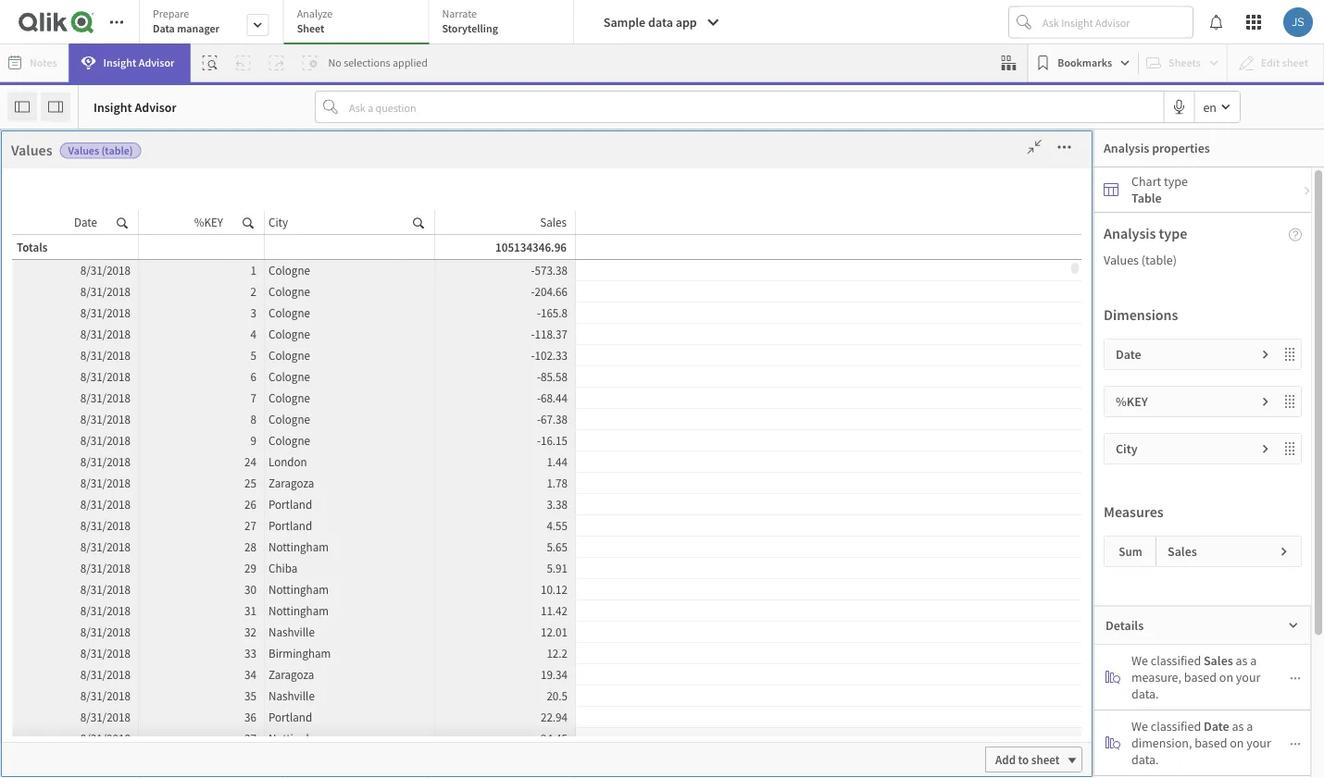 Task type: vqa. For each thing, say whether or not it's contained in the screenshot.
20th the 8/31/2018
yes



Task type: describe. For each thing, give the bounding box(es) containing it.
location menu item
[[95, 723, 265, 760]]

any
[[492, 551, 512, 568]]

2 search image from the left
[[243, 214, 254, 231]]

a for as a dimension, based on your data.
[[1247, 719, 1253, 735]]

8/31/2018 for 32
[[80, 625, 131, 640]]

cologne for 4
[[269, 326, 310, 342]]

item desc menu item
[[95, 612, 265, 649]]

date down the customer number
[[129, 437, 154, 453]]

generate
[[344, 526, 391, 543]]

zaragoza for 25
[[269, 476, 314, 491]]

1.78
[[547, 476, 568, 491]]

analyze sheet
[[297, 6, 333, 36]]

master
[[19, 224, 50, 239]]

37
[[245, 731, 257, 747]]

choose
[[385, 250, 454, 278]]

invoice number menu item
[[95, 575, 265, 612]]

values up fields
[[11, 141, 52, 159]]

2 horizontal spatial %key
[[1116, 394, 1148, 410]]

advisor inside dropdown button
[[139, 56, 175, 70]]

- for 67.38
[[537, 412, 541, 427]]

8/31/2018 for 24
[[80, 454, 131, 470]]

8/31/2018 for 34
[[80, 667, 131, 683]]

items
[[52, 224, 78, 239]]

portland for 27
[[269, 518, 312, 534]]

5.91
[[547, 561, 568, 576]]

Ask Insight Advisor text field
[[1039, 7, 1193, 37]]

data. for dimension,
[[1132, 752, 1159, 769]]

more image
[[1050, 138, 1080, 157]]

2 horizontal spatial this
[[833, 250, 868, 278]]

city code menu item
[[95, 279, 265, 316]]

city button
[[95, 251, 229, 268]]

new for create
[[880, 464, 907, 482]]

on for date
[[1230, 735, 1244, 752]]

no
[[328, 56, 342, 70]]

edit
[[877, 503, 898, 518]]

1 horizontal spatial values (table)
[[376, 267, 441, 281]]

cost menu item
[[95, 316, 265, 353]]

8/31/2018 for 3
[[80, 305, 131, 320]]

save
[[464, 551, 490, 568]]

explore for explore the data
[[372, 464, 420, 482]]

analyze image for dimension,
[[1106, 736, 1121, 751]]

a for have a question?
[[643, 464, 651, 482]]

-573.38
[[531, 263, 568, 278]]

new inside to start creating visualizations and build your new sheet.
[[886, 554, 908, 571]]

8/31/2018 for 4
[[80, 326, 131, 342]]

london
[[269, 454, 307, 470]]

nottingham for 31
[[269, 603, 329, 619]]

location button
[[95, 733, 229, 750]]

john smith image
[[1284, 7, 1313, 37]]

this inside . save any insights you discover to this sheet.
[[460, 579, 480, 596]]

no selections applied
[[328, 56, 428, 70]]

get
[[637, 250, 666, 278]]

1 vertical spatial add to sheet button
[[986, 747, 1083, 773]]

26
[[245, 497, 257, 512]]

1 master items button from the left
[[0, 190, 94, 248]]

customer number button
[[95, 400, 229, 416]]

0 vertical spatial sales
[[540, 214, 567, 230]]

item for item desc
[[105, 622, 129, 639]]

insight inside dropdown button
[[103, 56, 136, 70]]

date button
[[95, 437, 229, 453]]

tab list inside choose an option below to get started adding to this sheet... application
[[139, 0, 574, 46]]

customer number menu item
[[95, 390, 265, 427]]

insights inside . any found insights can be saved to this sheet.
[[604, 554, 646, 571]]

. for data
[[458, 551, 461, 568]]

this inside . any found insights can be saved to this sheet.
[[735, 554, 755, 571]]

-204.66
[[531, 284, 568, 299]]

analysis for analysis properties
[[1104, 140, 1150, 157]]

desc button
[[95, 474, 229, 490]]

portland for 26
[[269, 497, 312, 512]]

edit sheet
[[877, 503, 929, 518]]

explore your data directly or let qlik generate insights for you with
[[327, 501, 520, 543]]

sample data app button
[[593, 7, 732, 37]]

directly
[[424, 501, 465, 518]]

8/31/2018 for 29
[[80, 561, 131, 576]]

33
[[245, 646, 257, 661]]

a for as a measure, based on your data.
[[1251, 653, 1257, 670]]

cologne for 2
[[269, 284, 310, 299]]

- for 165.8
[[537, 305, 541, 320]]

customer for customer number
[[105, 400, 157, 416]]

8/31/2018 for 28
[[80, 540, 131, 555]]

2
[[251, 284, 257, 299]]

24.45
[[541, 731, 568, 747]]

67.38
[[541, 412, 568, 427]]

34
[[245, 667, 257, 683]]

properties
[[1152, 140, 1210, 157]]

- for 573.38
[[531, 263, 535, 278]]

1 horizontal spatial sales
[[1168, 544, 1197, 560]]

8/31/2018 for 8
[[80, 412, 131, 427]]

sample data app
[[604, 14, 697, 31]]

you inside . save any insights you discover to this sheet.
[[376, 579, 396, 596]]

1 vertical spatial add
[[996, 753, 1016, 768]]

data up or
[[447, 464, 475, 482]]

bookmarks button
[[1032, 48, 1135, 78]]

-102.33
[[531, 348, 568, 363]]

number for item number
[[132, 659, 176, 676]]

we classified date
[[1132, 719, 1230, 735]]

master items
[[19, 224, 78, 239]]

choose an option below to get started adding to this sheet...
[[385, 250, 940, 278]]

-165.8
[[537, 305, 568, 320]]

2 master items button from the left
[[2, 190, 94, 248]]

hide assets image
[[15, 100, 30, 114]]

1 horizontal spatial the
[[679, 501, 697, 518]]

chart
[[1132, 173, 1162, 190]]

insights inside . save any insights you discover to this sheet.
[[331, 579, 373, 596]]

auto-
[[294, 150, 328, 169]]

for
[[439, 526, 454, 543]]

date up 105134346.96
[[524, 214, 550, 231]]

28
[[245, 540, 257, 555]]

cologne for 6
[[269, 369, 310, 384]]

1.44
[[547, 454, 568, 470]]

analyze image for measure,
[[1106, 671, 1121, 685]]

- for 102.33
[[531, 348, 535, 363]]

customer button
[[95, 363, 229, 379]]

27
[[245, 518, 257, 534]]

Search assets text field
[[95, 131, 279, 165]]

date menu item
[[95, 427, 265, 464]]

invoice for invoice date
[[129, 548, 168, 565]]

118.37
[[535, 326, 568, 342]]

0 horizontal spatial add
[[953, 654, 973, 669]]

table image
[[1104, 182, 1119, 197]]

2 horizontal spatial (table)
[[1142, 252, 1177, 269]]

explore the data
[[372, 464, 475, 482]]

nottingham for 28
[[269, 540, 329, 555]]

explore for explore your data directly or let qlik generate insights for you with
[[327, 501, 368, 518]]

0 horizontal spatial values (table)
[[68, 144, 133, 158]]

advisor up be
[[670, 528, 708, 543]]

in
[[666, 501, 676, 518]]

smart search image
[[202, 56, 217, 70]]

analysis
[[328, 150, 380, 169]]

move image
[[1283, 395, 1301, 409]]

as for sales
[[1236, 653, 1248, 670]]

totals
[[17, 239, 47, 255]]

question?
[[654, 464, 716, 482]]

Ask a question text field
[[345, 92, 1164, 122]]

nottingham for 30
[[269, 582, 329, 597]]

menu inside choose an option below to get started adding to this sheet... application
[[95, 205, 279, 779]]

latitude menu item
[[95, 686, 265, 723]]

8/31/2018 for 7
[[80, 390, 131, 406]]

9
[[251, 433, 257, 448]]

small image for %key
[[1261, 396, 1272, 408]]

code
[[128, 289, 156, 305]]

1 horizontal spatial desc
[[132, 622, 158, 639]]

35
[[245, 689, 257, 704]]

on for sales
[[1220, 670, 1234, 686]]

item desc
[[105, 622, 158, 639]]

4.55
[[547, 518, 568, 534]]

values left an
[[376, 267, 407, 281]]

we for as a dimension, based on your data.
[[1132, 719, 1148, 735]]

1 vertical spatial insight advisor
[[94, 99, 177, 115]]

can
[[649, 554, 668, 571]]

your inside explore your data directly or let qlik generate insights for you with
[[370, 501, 395, 518]]

-118.37
[[531, 326, 568, 342]]

advisor up 'discover'
[[407, 552, 446, 567]]

8/31/2018 for 6
[[80, 369, 131, 384]]

customer for customer
[[105, 363, 157, 379]]

1 search image from the left
[[117, 214, 128, 231]]

sum
[[1119, 544, 1143, 559]]

date inside grid
[[74, 214, 97, 230]]

11.42
[[541, 603, 568, 619]]

. save any insights you discover to this sheet.
[[331, 551, 516, 596]]

sheet. inside . any found insights can be saved to this sheet.
[[646, 579, 679, 596]]

qlik
[[498, 501, 520, 518]]

grosssales
[[105, 511, 164, 527]]

1 horizontal spatial (table)
[[409, 267, 441, 281]]

-68.44
[[537, 390, 568, 406]]

find new insights in the data using
[[569, 501, 755, 518]]

analysis for analysis type
[[1104, 224, 1156, 243]]

sample
[[604, 14, 646, 31]]

insights left in
[[621, 501, 663, 518]]

- for 118.37
[[531, 326, 535, 342]]

type for analysis type
[[1159, 224, 1188, 243]]

insights inside explore your data directly or let qlik generate insights for you with
[[394, 526, 436, 543]]

number for customer number
[[160, 400, 204, 416]]

be
[[671, 554, 684, 571]]

invoice date
[[129, 548, 195, 565]]

grosssales button
[[95, 511, 229, 527]]

hide properties image
[[48, 100, 63, 114]]

prepare
[[153, 6, 189, 21]]

2 vertical spatial sales
[[1204, 653, 1234, 670]]



Task type: locate. For each thing, give the bounding box(es) containing it.
small image
[[1261, 349, 1272, 361], [1261, 396, 1272, 408]]

. inside . any found insights can be saved to this sheet.
[[720, 526, 723, 543]]

based for sales
[[1184, 670, 1217, 686]]

0 vertical spatial a
[[643, 464, 651, 482]]

values (table) up items
[[68, 144, 133, 158]]

4 nottingham from the top
[[269, 731, 329, 747]]

data. inside as a measure, based on your data.
[[1132, 686, 1159, 703]]

menu containing %key
[[95, 205, 279, 779]]

to inside . save any insights you discover to this sheet.
[[446, 579, 458, 596]]

nashville for 32
[[269, 625, 315, 640]]

a
[[643, 464, 651, 482], [1251, 653, 1257, 670], [1247, 719, 1253, 735]]

9 cologne from the top
[[269, 433, 310, 448]]

on inside as a measure, based on your data.
[[1220, 670, 1234, 686]]

totals not applicable for this column element
[[576, 235, 1081, 260]]

2 zaragoza from the top
[[269, 667, 314, 683]]

0 horizontal spatial this
[[460, 579, 480, 596]]

3 nottingham from the top
[[269, 603, 329, 619]]

1 vertical spatial the
[[679, 501, 697, 518]]

add
[[953, 654, 973, 669], [996, 753, 1016, 768]]

0 horizontal spatial sheet
[[901, 503, 929, 518]]

choose an option below to get started adding to this sheet... application
[[0, 0, 1325, 779]]

cologne right 7
[[269, 390, 310, 406]]

- for 204.66
[[531, 284, 535, 299]]

saved
[[687, 554, 719, 571]]

0 vertical spatial insight advisor
[[103, 56, 175, 70]]

invoice date menu item
[[95, 538, 265, 575]]

as inside as a dimension, based on your data.
[[1232, 719, 1244, 735]]

1 vertical spatial based
[[1195, 735, 1228, 752]]

17 8/31/2018 from the top
[[80, 603, 131, 619]]

0 vertical spatial new
[[880, 464, 907, 482]]

0 horizontal spatial sales
[[540, 214, 567, 230]]

to inside to start creating visualizations and build your new sheet.
[[943, 501, 955, 518]]

-67.38
[[537, 412, 568, 427]]

4
[[251, 326, 257, 342]]

values up items
[[68, 144, 99, 158]]

sheet. inside . save any insights you discover to this sheet.
[[483, 579, 516, 596]]

0 horizontal spatial explore
[[327, 501, 368, 518]]

nottingham right 37
[[269, 731, 329, 747]]

cologne for 1
[[269, 263, 310, 278]]

based for date
[[1195, 735, 1228, 752]]

0 vertical spatial small image
[[1261, 349, 1272, 361]]

1 vertical spatial item
[[105, 659, 129, 676]]

0 vertical spatial we
[[1132, 653, 1148, 670]]

a right have
[[643, 464, 651, 482]]

item number
[[105, 659, 176, 676]]

you
[[456, 526, 476, 543], [376, 579, 396, 596]]

1 vertical spatial sheet
[[989, 654, 1017, 669]]

type for chart type table
[[1164, 173, 1188, 190]]

invoice for invoice number
[[105, 585, 143, 602]]

0 vertical spatial analyze image
[[1106, 671, 1121, 685]]

22 8/31/2018 from the top
[[80, 710, 131, 725]]

zaragoza down the london
[[269, 476, 314, 491]]

visualizations
[[861, 529, 934, 546]]

1 vertical spatial invoice
[[105, 585, 143, 602]]

invoice date button
[[95, 548, 229, 565]]

your right we classified date
[[1247, 735, 1272, 752]]

- down -67.38
[[537, 433, 541, 448]]

1 vertical spatial nashville
[[269, 689, 315, 704]]

we down the details at right
[[1132, 653, 1148, 670]]

1 horizontal spatial you
[[456, 526, 476, 543]]

0 vertical spatial classified
[[1151, 653, 1201, 670]]

1 vertical spatial explore
[[327, 501, 368, 518]]

8/31/2018 for 37
[[80, 731, 131, 747]]

portland right 27
[[269, 518, 312, 534]]

0 vertical spatial this
[[833, 250, 868, 278]]

based inside as a dimension, based on your data.
[[1195, 735, 1228, 752]]

- down -573.38
[[531, 284, 535, 299]]

chiba
[[269, 561, 298, 576]]

insight advisor button
[[69, 44, 190, 82]]

1 vertical spatial zaragoza
[[269, 667, 314, 683]]

advisor down insight advisor dropdown button
[[135, 99, 177, 115]]

customer down "cost"
[[105, 363, 157, 379]]

0 vertical spatial as
[[1236, 653, 1248, 670]]

0 horizontal spatial .
[[458, 551, 461, 568]]

8 8/31/2018 from the top
[[80, 412, 131, 427]]

1 vertical spatial a
[[1251, 653, 1257, 670]]

105134346.96
[[496, 239, 567, 255]]

1
[[251, 263, 257, 278]]

cologne for 3
[[269, 305, 310, 320]]

1 vertical spatial portland
[[269, 518, 312, 534]]

0 vertical spatial add
[[953, 654, 973, 669]]

on up we classified date
[[1220, 670, 1234, 686]]

you left 'discover'
[[376, 579, 396, 596]]

0 vertical spatial the
[[422, 464, 444, 482]]

desc
[[105, 474, 130, 490], [132, 622, 158, 639]]

classified for measure,
[[1151, 653, 1201, 670]]

this
[[833, 250, 868, 278], [735, 554, 755, 571], [460, 579, 480, 596]]

0 vertical spatial type
[[1164, 173, 1188, 190]]

1 vertical spatial you
[[376, 579, 396, 596]]

cancel button
[[1010, 144, 1079, 174]]

1 vertical spatial customer
[[105, 400, 157, 416]]

we for as a measure, based on your data.
[[1132, 653, 1148, 670]]

2 vertical spatial number
[[132, 659, 176, 676]]

1 data. from the top
[[1132, 686, 1159, 703]]

%key down dimensions
[[1116, 394, 1148, 410]]

search image
[[117, 214, 128, 231], [243, 214, 254, 231], [413, 214, 424, 231]]

chart type table
[[1132, 173, 1188, 207]]

number up latitude button
[[132, 659, 176, 676]]

1 portland from the top
[[269, 497, 312, 512]]

values (table)
[[68, 144, 133, 158], [1104, 252, 1177, 269], [376, 267, 441, 281]]

move image
[[1283, 347, 1301, 362], [1283, 442, 1301, 457]]

menu
[[95, 205, 279, 779]]

the right in
[[679, 501, 697, 518]]

table
[[1132, 190, 1162, 207]]

insight
[[103, 56, 136, 70], [94, 99, 132, 115], [633, 528, 668, 543], [369, 552, 405, 567]]

7 8/31/2018 from the top
[[80, 390, 131, 406]]

search image up choose
[[413, 214, 424, 231]]

city code button
[[95, 289, 229, 305]]

data inside explore your data directly or let qlik generate insights for you with
[[397, 501, 421, 518]]

0 vertical spatial move image
[[1283, 347, 1301, 362]]

15 8/31/2018 from the top
[[80, 561, 131, 576]]

explore up generate
[[327, 501, 368, 518]]

latitude
[[105, 696, 150, 713]]

0 vertical spatial based
[[1184, 670, 1217, 686]]

cologne right "4"
[[269, 326, 310, 342]]

based inside as a measure, based on your data.
[[1184, 670, 1217, 686]]

cologne
[[269, 263, 310, 278], [269, 284, 310, 299], [269, 305, 310, 320], [269, 326, 310, 342], [269, 348, 310, 363], [269, 369, 310, 384], [269, 390, 310, 406], [269, 412, 310, 427], [269, 433, 310, 448]]

1 vertical spatial classified
[[1151, 719, 1201, 735]]

type inside the chart type table
[[1164, 173, 1188, 190]]

based right 'measure,'
[[1184, 670, 1217, 686]]

on inside as a dimension, based on your data.
[[1230, 735, 1244, 752]]

0 vertical spatial explore
[[372, 464, 420, 482]]

below
[[552, 250, 609, 278]]

- up -67.38
[[537, 390, 541, 406]]

. for question?
[[720, 526, 723, 543]]

0 vertical spatial number
[[160, 400, 204, 416]]

1 small image from the top
[[1261, 349, 1272, 361]]

an
[[458, 250, 482, 278]]

sheet. down any
[[483, 579, 516, 596]]

8/31/2018 for 9
[[80, 433, 131, 448]]

11 8/31/2018 from the top
[[80, 476, 131, 491]]

12.2
[[547, 646, 568, 661]]

fields button
[[0, 130, 94, 188], [2, 130, 94, 188]]

your inside as a dimension, based on your data.
[[1247, 735, 1272, 752]]

add to sheet button
[[943, 648, 1040, 674], [986, 747, 1083, 773]]

10 8/31/2018 from the top
[[80, 454, 131, 470]]

1 vertical spatial this
[[735, 554, 755, 571]]

8 cologne from the top
[[269, 412, 310, 427]]

2 vertical spatial new
[[886, 554, 908, 571]]

2 horizontal spatial sales
[[1204, 653, 1234, 670]]

insights down generate
[[331, 579, 373, 596]]

started
[[671, 250, 736, 278]]

insights left for
[[394, 526, 436, 543]]

1 item from the top
[[105, 622, 129, 639]]

14 8/31/2018 from the top
[[80, 540, 131, 555]]

city code
[[105, 289, 156, 305]]

you inside explore your data directly or let qlik generate insights for you with
[[456, 526, 476, 543]]

1 vertical spatial small image
[[1261, 396, 1272, 408]]

values down 'analysis type'
[[1104, 252, 1139, 269]]

2 customer from the top
[[105, 400, 157, 416]]

data left directly
[[397, 501, 421, 518]]

(table)
[[101, 144, 133, 158], [1142, 252, 1177, 269], [409, 267, 441, 281]]

move image up move image
[[1283, 347, 1301, 362]]

0 vertical spatial .
[[720, 526, 723, 543]]

5.65
[[547, 540, 568, 555]]

cologne for 7
[[269, 390, 310, 406]]

you right for
[[456, 526, 476, 543]]

your inside as a measure, based on your data.
[[1236, 670, 1261, 686]]

5 8/31/2018 from the top
[[80, 348, 131, 363]]

. left any
[[720, 526, 723, 543]]

help image
[[1289, 228, 1302, 241]]

(table) left an
[[409, 267, 441, 281]]

item inside menu item
[[105, 659, 129, 676]]

analysis up chart on the right top
[[1104, 140, 1150, 157]]

0 vertical spatial portland
[[269, 497, 312, 512]]

any
[[726, 526, 746, 543]]

10.12
[[541, 582, 568, 597]]

%key menu item
[[95, 205, 265, 242]]

analyze image left dimension,
[[1106, 736, 1121, 751]]

4 cologne from the top
[[269, 326, 310, 342]]

2 data. from the top
[[1132, 752, 1159, 769]]

selections tool image
[[1001, 56, 1016, 70]]

new
[[880, 464, 907, 482], [596, 501, 619, 518], [886, 554, 908, 571]]

9 8/31/2018 from the top
[[80, 433, 131, 448]]

1 8/31/2018 from the top
[[80, 263, 131, 278]]

classified up we classified date
[[1151, 653, 1201, 670]]

grid containing date
[[12, 210, 1082, 779]]

0 vertical spatial sheet
[[901, 503, 929, 518]]

6
[[251, 369, 257, 384]]

2 analyze image from the top
[[1106, 736, 1121, 751]]

0 horizontal spatial desc
[[105, 474, 130, 490]]

customer inside menu item
[[105, 363, 157, 379]]

cologne right 5
[[269, 348, 310, 363]]

1 zaragoza from the top
[[269, 476, 314, 491]]

18 8/31/2018 from the top
[[80, 625, 131, 640]]

results
[[386, 708, 423, 725]]

measures
[[1104, 503, 1164, 521]]

1 fields button from the left
[[0, 130, 94, 188]]

%key up city button
[[105, 214, 136, 231]]

8/31/2018 for 31
[[80, 603, 131, 619]]

30
[[245, 582, 257, 597]]

13 8/31/2018 from the top
[[80, 518, 131, 534]]

3 search image from the left
[[413, 214, 424, 231]]

discover
[[398, 579, 444, 596]]

data. for measure,
[[1132, 686, 1159, 703]]

0 horizontal spatial search image
[[117, 214, 128, 231]]

your right the we classified sales
[[1236, 670, 1261, 686]]

1 vertical spatial data.
[[1132, 752, 1159, 769]]

0 vertical spatial data.
[[1132, 686, 1159, 703]]

1 cologne from the top
[[269, 263, 310, 278]]

invoice number
[[105, 585, 190, 602]]

2 we from the top
[[1132, 719, 1148, 735]]

6 8/31/2018 from the top
[[80, 369, 131, 384]]

8/31/2018 for 5
[[80, 348, 131, 363]]

a inside as a dimension, based on your data.
[[1247, 719, 1253, 735]]

cologne right 2
[[269, 284, 310, 299]]

1 horizontal spatial explore
[[372, 464, 420, 482]]

additional results (10)
[[325, 708, 448, 725]]

customer menu item
[[95, 353, 265, 390]]

1 vertical spatial type
[[1159, 224, 1188, 243]]

85.58
[[541, 369, 568, 384]]

nottingham for 37
[[269, 731, 329, 747]]

as for date
[[1232, 719, 1244, 735]]

- down -68.44
[[537, 412, 541, 427]]

5 cologne from the top
[[269, 348, 310, 363]]

on right we classified date
[[1230, 735, 1244, 752]]

1 nashville from the top
[[269, 625, 315, 640]]

to inside . any found insights can be saved to this sheet.
[[721, 554, 732, 571]]

1 move image from the top
[[1283, 347, 1301, 362]]

- down -102.33 on the left of the page
[[537, 369, 541, 384]]

cologne up the london
[[269, 433, 310, 448]]

sheet. for analytics
[[911, 554, 944, 571]]

. press space to sort on this column. element
[[576, 210, 1081, 235]]

invoice inside menu item
[[105, 585, 143, 602]]

cologne right 1
[[269, 263, 310, 278]]

new down visualizations at the right of page
[[886, 554, 908, 571]]

1 horizontal spatial sheet.
[[646, 579, 679, 596]]

invoice
[[129, 548, 168, 565], [105, 585, 143, 602]]

23 8/31/2018 from the top
[[80, 731, 131, 747]]

item for item number
[[105, 659, 129, 676]]

data left using
[[699, 501, 723, 518]]

. inside . save any insights you discover to this sheet.
[[458, 551, 461, 568]]

exit full screen image
[[1020, 138, 1050, 157]]

create new analytics
[[835, 464, 967, 482]]

%key
[[105, 214, 136, 231], [194, 214, 223, 230], [1116, 394, 1148, 410]]

sheet. down can
[[646, 579, 679, 596]]

5
[[251, 348, 257, 363]]

1 vertical spatial number
[[146, 585, 190, 602]]

customer up date button
[[105, 400, 157, 416]]

search image up city button
[[117, 214, 128, 231]]

date down grosssales 'menu item'
[[170, 548, 195, 565]]

-
[[531, 263, 535, 278], [531, 284, 535, 299], [537, 305, 541, 320], [531, 326, 535, 342], [531, 348, 535, 363], [537, 369, 541, 384], [537, 390, 541, 406], [537, 412, 541, 427], [537, 433, 541, 448]]

applied
[[393, 56, 428, 70]]

item up item number
[[105, 622, 129, 639]]

we classified sales
[[1132, 653, 1234, 670]]

date down as a measure, based on your data.
[[1204, 719, 1230, 735]]

1 vertical spatial add to sheet
[[996, 753, 1060, 768]]

additional
[[325, 708, 383, 725]]

0 vertical spatial on
[[1220, 670, 1234, 686]]

573.38
[[535, 263, 568, 278]]

item desc button
[[95, 622, 229, 639]]

8/31/2018 for 1
[[80, 263, 131, 278]]

3.38
[[547, 497, 568, 512]]

- for 16.15
[[537, 433, 541, 448]]

8/31/2018 for 27
[[80, 518, 131, 534]]

- for 85.58
[[537, 369, 541, 384]]

2 cologne from the top
[[269, 284, 310, 299]]

8/31/2018 for 30
[[80, 582, 131, 597]]

1 vertical spatial we
[[1132, 719, 1148, 735]]

nashville up "birmingham"
[[269, 625, 315, 640]]

2 item from the top
[[105, 659, 129, 676]]

insights down ask
[[604, 554, 646, 571]]

0 vertical spatial analysis
[[1104, 140, 1150, 157]]

date down dimensions
[[1116, 346, 1142, 363]]

sheet. for data
[[483, 579, 516, 596]]

25
[[245, 476, 257, 491]]

21 8/31/2018 from the top
[[80, 689, 131, 704]]

(table) down 'analysis type'
[[1142, 252, 1177, 269]]

1 vertical spatial new
[[596, 501, 619, 518]]

type right chart on the right top
[[1164, 173, 1188, 190]]

grid
[[12, 210, 1082, 779]]

-85.58
[[537, 369, 568, 384]]

2 vertical spatial insight advisor
[[369, 552, 446, 567]]

bookmarks
[[1058, 56, 1112, 70]]

sales right 'measure,'
[[1204, 653, 1234, 670]]

1 analyze image from the top
[[1106, 671, 1121, 685]]

insight advisor down insight advisor dropdown button
[[94, 99, 177, 115]]

manager
[[177, 21, 220, 36]]

sheet
[[901, 503, 929, 518], [989, 654, 1017, 669], [1032, 753, 1060, 768]]

explore inside explore your data directly or let qlik generate insights for you with
[[327, 501, 368, 518]]

birmingham
[[269, 646, 331, 661]]

1 customer from the top
[[105, 363, 157, 379]]

20 8/31/2018 from the top
[[80, 667, 131, 683]]

2 horizontal spatial values (table)
[[1104, 252, 1177, 269]]

move image for date
[[1283, 347, 1301, 362]]

2 nashville from the top
[[269, 689, 315, 704]]

1 horizontal spatial %key
[[194, 214, 223, 230]]

city
[[269, 214, 288, 230], [105, 251, 126, 268], [105, 289, 126, 305], [1116, 441, 1138, 458]]

values (table) left an
[[376, 267, 441, 281]]

0 vertical spatial you
[[456, 526, 476, 543]]

this down any
[[735, 554, 755, 571]]

0 horizontal spatial the
[[422, 464, 444, 482]]

1 vertical spatial analyze image
[[1106, 736, 1121, 751]]

0 horizontal spatial sheet.
[[483, 579, 516, 596]]

edit image
[[855, 502, 877, 518]]

7 cologne from the top
[[269, 390, 310, 406]]

6 cologne from the top
[[269, 369, 310, 384]]

8/31/2018 for 2
[[80, 284, 131, 299]]

data. down we classified date
[[1132, 752, 1159, 769]]

cologne right 6
[[269, 369, 310, 384]]

as
[[1236, 653, 1248, 670], [1232, 719, 1244, 735]]

1 vertical spatial as
[[1232, 719, 1244, 735]]

1 horizontal spatial search image
[[243, 214, 254, 231]]

invoice inside menu item
[[129, 548, 168, 565]]

new for find
[[596, 501, 619, 518]]

portland right 36
[[269, 710, 312, 725]]

0 vertical spatial item
[[105, 622, 129, 639]]

1 vertical spatial analysis
[[1104, 224, 1156, 243]]

31
[[245, 603, 257, 619]]

data inside button
[[648, 14, 673, 31]]

0 vertical spatial customer
[[105, 363, 157, 379]]

a right we classified date
[[1247, 719, 1253, 735]]

data. up we classified date
[[1132, 686, 1159, 703]]

8/31/2018 for 26
[[80, 497, 131, 512]]

2 small image from the top
[[1261, 396, 1272, 408]]

.
[[720, 526, 723, 543], [458, 551, 461, 568]]

cologne for 9
[[269, 433, 310, 448]]

1 vertical spatial .
[[458, 551, 461, 568]]

small image
[[1302, 185, 1313, 197], [1261, 443, 1272, 455], [1279, 546, 1290, 558], [1288, 621, 1300, 632], [1290, 673, 1301, 685], [1290, 739, 1301, 751]]

portland for 36
[[269, 710, 312, 725]]

tab list
[[139, 0, 574, 46]]

based right dimension,
[[1195, 735, 1228, 752]]

nashville for 35
[[269, 689, 315, 704]]

2 portland from the top
[[269, 518, 312, 534]]

1 vertical spatial sales
[[1168, 544, 1197, 560]]

classified down 'measure,'
[[1151, 719, 1201, 735]]

1 horizontal spatial add
[[996, 753, 1016, 768]]

item number menu item
[[95, 649, 265, 686]]

your inside to start creating visualizations and build your new sheet.
[[858, 554, 883, 571]]

1 we from the top
[[1132, 653, 1148, 670]]

this down . press space to sort on this column. element
[[833, 250, 868, 278]]

1 classified from the top
[[1151, 653, 1201, 670]]

analysis down table
[[1104, 224, 1156, 243]]

0 vertical spatial invoice
[[129, 548, 168, 565]]

to
[[613, 250, 633, 278], [810, 250, 829, 278], [943, 501, 955, 518], [721, 554, 732, 571], [446, 579, 458, 596], [976, 654, 987, 669], [1018, 753, 1029, 768]]

new right find
[[596, 501, 619, 518]]

2 8/31/2018 from the top
[[80, 284, 131, 299]]

0 vertical spatial add to sheet button
[[943, 648, 1040, 674]]

find
[[569, 501, 593, 518]]

analyze image
[[1106, 671, 1121, 685], [1106, 736, 1121, 751]]

cologne right 8
[[269, 412, 310, 427]]

nottingham up chiba
[[269, 540, 329, 555]]

your down visualizations at the right of page
[[858, 554, 883, 571]]

data. inside as a dimension, based on your data.
[[1132, 752, 1159, 769]]

classified for dimension,
[[1151, 719, 1201, 735]]

desc menu item
[[95, 464, 265, 501]]

12 8/31/2018 from the top
[[80, 497, 131, 512]]

analyze
[[297, 6, 333, 21]]

cologne for 8
[[269, 412, 310, 427]]

3 8/31/2018 from the top
[[80, 305, 131, 320]]

as inside as a measure, based on your data.
[[1236, 653, 1248, 670]]

2 horizontal spatial sheet.
[[911, 554, 944, 571]]

19 8/31/2018 from the top
[[80, 646, 131, 661]]

number
[[160, 400, 204, 416], [146, 585, 190, 602], [132, 659, 176, 676]]

2 move image from the top
[[1283, 442, 1301, 457]]

1 nottingham from the top
[[269, 540, 329, 555]]

8/31/2018 for 25
[[80, 476, 131, 491]]

1 vertical spatial desc
[[132, 622, 158, 639]]

option
[[486, 250, 547, 278]]

2 vertical spatial portland
[[269, 710, 312, 725]]

0 vertical spatial desc
[[105, 474, 130, 490]]

desc up grosssales
[[105, 474, 130, 490]]

zaragoza
[[269, 476, 314, 491], [269, 667, 314, 683]]

number down invoice date button
[[146, 585, 190, 602]]

invoice up item desc
[[105, 585, 143, 602]]

cologne right 3 at the left of page
[[269, 305, 310, 320]]

- for 68.44
[[537, 390, 541, 406]]

2 vertical spatial sheet
[[1032, 753, 1060, 768]]

small image for date
[[1261, 349, 1272, 361]]

using
[[726, 501, 755, 518]]

number for invoice number
[[146, 585, 190, 602]]

zaragoza down "birmingham"
[[269, 667, 314, 683]]

advisor down data
[[139, 56, 175, 70]]

sheet. inside to start creating visualizations and build your new sheet.
[[911, 554, 944, 571]]

- down '-118.37'
[[531, 348, 535, 363]]

2 horizontal spatial sheet
[[1032, 753, 1060, 768]]

16 8/31/2018 from the top
[[80, 582, 131, 597]]

a inside as a measure, based on your data.
[[1251, 653, 1257, 670]]

nashville right 35
[[269, 689, 315, 704]]

7
[[251, 390, 257, 406]]

tab list containing prepare
[[139, 0, 574, 46]]

the up directly
[[422, 464, 444, 482]]

nashville
[[269, 625, 315, 640], [269, 689, 315, 704]]

based
[[1184, 670, 1217, 686], [1195, 735, 1228, 752]]

. any found insights can be saved to this sheet.
[[569, 526, 755, 596]]

item inside menu item
[[105, 622, 129, 639]]

move image down move image
[[1283, 442, 1301, 457]]

portland right 26
[[269, 497, 312, 512]]

nottingham up "birmingham"
[[269, 603, 329, 619]]

8/31/2018 for 36
[[80, 710, 131, 725]]

additional results (10) button
[[310, 695, 462, 739]]

%key inside menu item
[[105, 214, 136, 231]]

as right the we classified sales
[[1236, 653, 1248, 670]]

3 portland from the top
[[269, 710, 312, 725]]

2 nottingham from the top
[[269, 582, 329, 597]]

grosssales menu item
[[95, 501, 265, 538]]

portland
[[269, 497, 312, 512], [269, 518, 312, 534], [269, 710, 312, 725]]

type down table
[[1159, 224, 1188, 243]]

1 analysis from the top
[[1104, 140, 1150, 157]]

zaragoza for 34
[[269, 667, 314, 683]]

analysis
[[1104, 140, 1150, 157], [1104, 224, 1156, 243]]

36
[[245, 710, 257, 725]]

1 horizontal spatial this
[[735, 554, 755, 571]]

8/31/2018
[[80, 263, 131, 278], [80, 284, 131, 299], [80, 305, 131, 320], [80, 326, 131, 342], [80, 348, 131, 363], [80, 369, 131, 384], [80, 390, 131, 406], [80, 412, 131, 427], [80, 433, 131, 448], [80, 454, 131, 470], [80, 476, 131, 491], [80, 497, 131, 512], [80, 518, 131, 534], [80, 540, 131, 555], [80, 561, 131, 576], [80, 582, 131, 597], [80, 603, 131, 619], [80, 625, 131, 640], [80, 646, 131, 661], [80, 667, 131, 683], [80, 689, 131, 704], [80, 710, 131, 725], [80, 731, 131, 747]]

1 horizontal spatial .
[[720, 526, 723, 543]]

your up generate
[[370, 501, 395, 518]]

(table) up %key button at the left top of page
[[101, 144, 133, 158]]

2 vertical spatial a
[[1247, 719, 1253, 735]]

longitude menu item
[[95, 760, 265, 779]]

cost
[[105, 326, 129, 342]]

0 horizontal spatial you
[[376, 579, 396, 596]]

analyze image left 'measure,'
[[1106, 671, 1121, 685]]

2 analysis from the top
[[1104, 224, 1156, 243]]

0 vertical spatial add to sheet
[[953, 654, 1017, 669]]

item up latitude
[[105, 659, 129, 676]]

move image for city
[[1283, 442, 1301, 457]]

cologne for 5
[[269, 348, 310, 363]]

2 classified from the top
[[1151, 719, 1201, 735]]

number inside menu item
[[160, 400, 204, 416]]

city menu item
[[95, 242, 265, 279]]

8/31/2018 for 33
[[80, 646, 131, 661]]

8/31/2018 for 35
[[80, 689, 131, 704]]

auto-analysis
[[294, 150, 380, 169]]

1 horizontal spatial sheet
[[989, 654, 1017, 669]]

grid inside choose an option below to get started adding to this sheet... application
[[12, 210, 1082, 779]]

ask insight advisor
[[613, 528, 708, 543]]

4 8/31/2018 from the top
[[80, 326, 131, 342]]

0 vertical spatial nashville
[[269, 625, 315, 640]]

2 fields button from the left
[[2, 130, 94, 188]]

latitude button
[[95, 696, 229, 713]]

0 horizontal spatial (table)
[[101, 144, 133, 158]]

insight advisor inside dropdown button
[[103, 56, 175, 70]]

use
[[820, 501, 843, 518]]

3 cologne from the top
[[269, 305, 310, 320]]

item number button
[[95, 659, 229, 676]]

cost button
[[95, 326, 229, 342]]

search image
[[591, 527, 613, 543]]

customer inside menu item
[[105, 400, 157, 416]]



